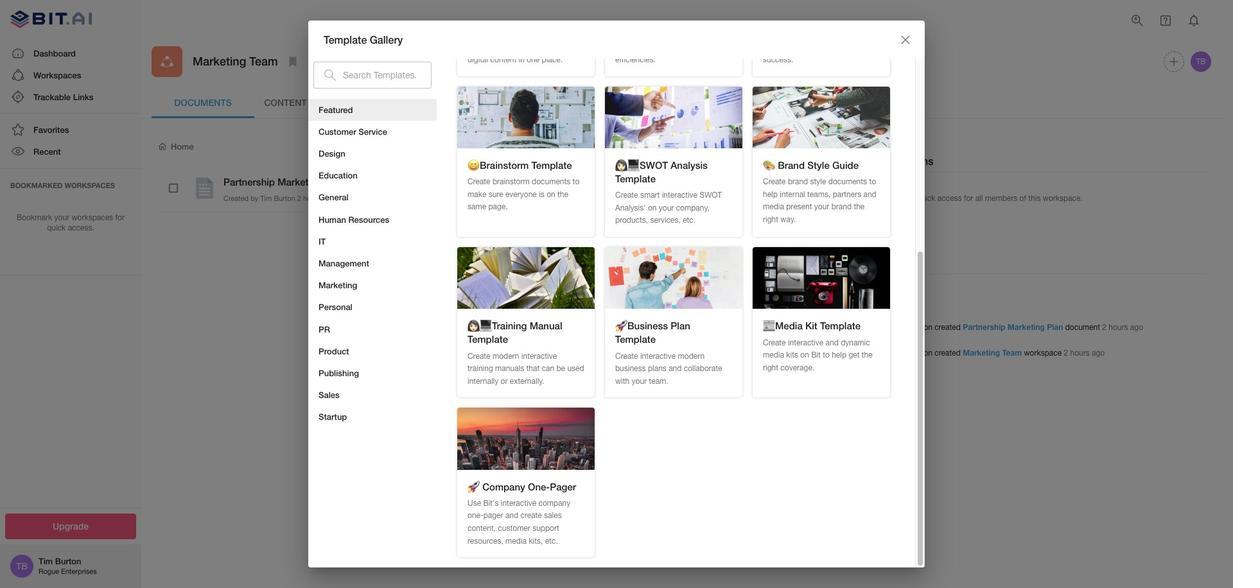 Task type: locate. For each thing, give the bounding box(es) containing it.
team left bookmark icon
[[250, 54, 278, 68]]

interactive for manual
[[522, 352, 557, 361]]

0 vertical spatial bit
[[484, 43, 494, 52]]

burton for marketing
[[910, 349, 933, 358]]

0 horizontal spatial insights
[[388, 97, 430, 108]]

2 vertical spatial 2
[[1065, 349, 1069, 358]]

0 vertical spatial ago
[[323, 194, 335, 202]]

1 horizontal spatial smart
[[641, 191, 660, 200]]

1 vertical spatial media
[[763, 351, 785, 360]]

0 horizontal spatial team
[[633, 43, 650, 52]]

interactive for analysis
[[662, 191, 698, 200]]

team inside create smart goals for yourself or your team to help achieve success.
[[790, 43, 807, 52]]

and right partners
[[864, 190, 877, 199]]

2 horizontal spatial documents
[[829, 178, 868, 187]]

create inside create process documents for your team to create workplace efficiencies.
[[661, 43, 683, 52]]

2 created from the top
[[935, 349, 961, 358]]

right
[[763, 215, 779, 224], [763, 364, 779, 373]]

0 vertical spatial created
[[935, 323, 961, 332]]

on inside create smart interactive swot analysis' on your company, products, services, etc.
[[648, 204, 657, 213]]

the inside create interactive and dynamic media kits on bit to help get the right coverage.
[[862, 351, 873, 360]]

company
[[483, 481, 526, 493]]

create
[[468, 30, 491, 39], [616, 30, 639, 39], [763, 30, 786, 39], [793, 141, 820, 152], [468, 178, 491, 187], [763, 178, 786, 187], [616, 191, 639, 200], [763, 338, 786, 347], [468, 352, 491, 361], [616, 352, 639, 361]]

1 horizontal spatial or
[[763, 43, 770, 52]]

help left get
[[832, 351, 847, 360]]

0 vertical spatial insights
[[388, 97, 430, 108]]

items
[[908, 155, 934, 167]]

to inside create interactive and dynamic media kits on bit to help get the right coverage.
[[823, 351, 830, 360]]

interactive up plans
[[641, 352, 676, 361]]

1 vertical spatial or
[[501, 377, 508, 386]]

hours down document
[[1071, 349, 1090, 358]]

ago inside tim burton created marketing team workspace 2 hours ago
[[1093, 349, 1106, 358]]

your inside create interactive modern business plans and collaborate with your team.
[[632, 377, 647, 386]]

training
[[468, 364, 493, 373]]

1 horizontal spatial team
[[790, 43, 807, 52]]

0 horizontal spatial hours
[[303, 194, 321, 202]]

dashboard
[[33, 48, 76, 58]]

your up the access.
[[54, 213, 69, 222]]

create inside create process documents for your team to create workplace efficiencies.
[[616, 30, 639, 39]]

quick inside bookmark your workspaces for quick access.
[[47, 224, 66, 233]]

your
[[549, 43, 564, 52], [616, 43, 631, 52], [773, 43, 788, 52], [815, 203, 830, 212], [659, 204, 674, 213], [54, 213, 69, 222], [632, 377, 647, 386]]

documents up is
[[532, 178, 571, 187]]

hours inside tim burton created marketing team workspace 2 hours ago
[[1071, 349, 1090, 358]]

ago down document
[[1093, 349, 1106, 358]]

interactive inside 'use bit's interactive company one-pager and create sales content, customer support resources, media kits, etc.'
[[501, 499, 537, 508]]

yourself
[[850, 30, 878, 39]]

enterprises
[[61, 568, 97, 576]]

burton inside tim burton created marketing team workspace 2 hours ago
[[910, 349, 933, 358]]

to inside create brand style documents to help internal teams, partners and media present your brand the right way.
[[870, 178, 877, 187]]

create smart goals for yourself or your team to help achieve success.
[[763, 30, 878, 64]]

pin
[[872, 194, 883, 203]]

create down 🎨
[[763, 178, 786, 187]]

0 vertical spatial etc.
[[683, 216, 696, 225]]

created left marketing team link
[[935, 349, 961, 358]]

2 vertical spatial help
[[832, 351, 847, 360]]

and up "customer"
[[506, 512, 519, 521]]

template down 👩🏻💻training
[[468, 334, 508, 345]]

0 vertical spatial right
[[763, 215, 779, 224]]

your down 'business'
[[632, 377, 647, 386]]

tim
[[260, 194, 272, 202], [895, 323, 908, 332], [895, 349, 908, 358], [39, 557, 53, 567]]

interactive up the company,
[[662, 191, 698, 200]]

2 inside tim burton created marketing team workspace 2 hours ago
[[1065, 349, 1069, 358]]

2 horizontal spatial hours
[[1109, 323, 1129, 332]]

1 vertical spatial created
[[935, 349, 961, 358]]

create inside create brainstorm documents to make sure everyone is on the same page.
[[468, 178, 491, 187]]

create up make
[[468, 178, 491, 187]]

achieve
[[835, 43, 862, 52]]

2 horizontal spatial 2
[[1103, 323, 1107, 332]]

for right workspaces
[[115, 213, 125, 222]]

0 vertical spatial smart
[[493, 30, 512, 39]]

2 down partnership marketing plan at the top of the page
[[297, 194, 301, 202]]

1 vertical spatial the
[[854, 203, 865, 212]]

2 team from the left
[[790, 43, 807, 52]]

create inside create brand style documents to help internal teams, partners and media present your brand the right way.
[[763, 178, 786, 187]]

insights inside tab list
[[388, 97, 430, 108]]

0 horizontal spatial bit
[[484, 43, 494, 52]]

sure
[[489, 190, 504, 199]]

right left way.
[[763, 215, 779, 224]]

products,
[[616, 216, 649, 225]]

the inside create brand style documents to help internal teams, partners and media present your brand the right way.
[[854, 203, 865, 212]]

help inside create smart goals for yourself or your team to help achieve success.
[[818, 43, 833, 52]]

insights up today
[[872, 256, 909, 268]]

marketing inside button
[[319, 280, 357, 291]]

1 vertical spatial insights
[[872, 256, 909, 268]]

burton for partnership
[[910, 323, 933, 332]]

burton inside tim burton rogue enterprises
[[55, 557, 81, 567]]

2
[[297, 194, 301, 202], [1103, 323, 1107, 332], [1065, 349, 1069, 358]]

insights
[[388, 97, 430, 108], [872, 256, 909, 268]]

1 horizontal spatial with
[[616, 377, 630, 386]]

insights down search templates... search field
[[388, 97, 430, 108]]

quick down bookmark
[[47, 224, 66, 233]]

right left coverage. in the right of the page
[[763, 364, 779, 373]]

quick
[[917, 194, 936, 203], [47, 224, 66, 233]]

settings
[[490, 97, 533, 108]]

to inside create brainstorm documents to make sure everyone is on the same page.
[[573, 178, 580, 187]]

externally.
[[510, 377, 545, 386]]

manuals
[[496, 364, 525, 373]]

dashboard button
[[0, 42, 141, 64]]

0 horizontal spatial smart
[[493, 30, 512, 39]]

on up services,
[[648, 204, 657, 213]]

create brainstorm documents to make sure everyone is on the same page.
[[468, 178, 580, 212]]

documents up partners
[[829, 178, 868, 187]]

1 horizontal spatial bit
[[812, 351, 821, 360]]

2 inside tim burton created partnership marketing plan document 2 hours ago
[[1103, 323, 1107, 332]]

0 vertical spatial on
[[547, 190, 556, 199]]

modern up manuals at the bottom
[[493, 352, 520, 361]]

created inside tim burton created partnership marketing plan document 2 hours ago
[[935, 323, 961, 332]]

with down 'business'
[[616, 377, 630, 386]]

for up "workplace"
[[711, 30, 720, 39]]

to
[[652, 43, 659, 52], [809, 43, 816, 52], [573, 178, 580, 187], [870, 178, 877, 187], [823, 351, 830, 360]]

kits,
[[529, 537, 543, 546]]

plan
[[325, 176, 345, 188], [671, 320, 691, 332], [1048, 323, 1064, 332]]

all
[[976, 194, 984, 203]]

present
[[787, 203, 813, 212]]

that
[[527, 364, 540, 373]]

management
[[319, 258, 369, 269]]

0 vertical spatial or
[[763, 43, 770, 52]]

everyone
[[506, 190, 537, 199]]

1 modern from the left
[[493, 352, 520, 361]]

for inside bookmark your workspaces for quick access.
[[115, 213, 125, 222]]

create for documents
[[661, 43, 683, 52]]

design
[[319, 148, 346, 159]]

and left dynamic
[[826, 338, 839, 347]]

🎨 brand style guide image
[[753, 87, 891, 148]]

template inside '👩🏻💻training manual template'
[[468, 334, 508, 345]]

2 horizontal spatial ago
[[1131, 323, 1144, 332]]

or up success.
[[763, 43, 770, 52]]

tab list
[[152, 87, 1214, 118]]

hours
[[303, 194, 321, 202], [1109, 323, 1129, 332], [1071, 349, 1090, 358]]

for for bookmark your workspaces for quick access.
[[115, 213, 125, 222]]

1 vertical spatial hours
[[1109, 323, 1129, 332]]

or down manuals at the bottom
[[501, 377, 508, 386]]

template inside 🚀business plan template
[[616, 334, 656, 345]]

marketing up personal
[[319, 280, 357, 291]]

plan right 🚀business
[[671, 320, 691, 332]]

marketing up workspace
[[1008, 323, 1046, 332]]

template for 👩🏻💻training manual template
[[468, 334, 508, 345]]

your up efficiencies.
[[616, 43, 631, 52]]

1 horizontal spatial on
[[648, 204, 657, 213]]

bookmark image
[[285, 54, 301, 69]]

1 vertical spatial help
[[763, 190, 778, 199]]

and right plans
[[669, 364, 682, 373]]

process
[[641, 30, 668, 39]]

documents up "workplace"
[[670, 30, 709, 39]]

team down partnership marketing plan 'link'
[[1003, 349, 1023, 358]]

template down 🚀business
[[616, 334, 656, 345]]

your inside create smart goals for yourself or your team to help achieve success.
[[773, 43, 788, 52]]

0 vertical spatial tb
[[1197, 57, 1207, 66]]

make
[[468, 190, 487, 199]]

0 horizontal spatial team
[[250, 54, 278, 68]]

burton inside tim burton created partnership marketing plan document 2 hours ago
[[910, 323, 933, 332]]

create for create brand style documents to help internal teams, partners and media present your brand the right way.
[[763, 178, 786, 187]]

your inside bookmark your workspaces for quick access.
[[54, 213, 69, 222]]

create up success.
[[763, 30, 786, 39]]

create inside create smart goals for yourself or your team to help achieve success.
[[763, 30, 786, 39]]

0 vertical spatial help
[[818, 43, 833, 52]]

create up digital
[[468, 30, 491, 39]]

interactive inside create modern interactive training manuals that can be used internally or externally.
[[522, 352, 557, 361]]

digital
[[468, 55, 489, 64]]

1 vertical spatial smart
[[641, 191, 660, 200]]

help inside create brand style documents to help internal teams, partners and media present your brand the right way.
[[763, 190, 778, 199]]

your down teams, at right top
[[815, 203, 830, 212]]

2 right document
[[1103, 323, 1107, 332]]

modern inside create modern interactive training manuals that can be used internally or externally.
[[493, 352, 520, 361]]

create smart goals for yourself or your team to help achieve success. button
[[753, 0, 891, 76]]

support
[[533, 524, 560, 533]]

etc. inside 'use bit's interactive company one-pager and create sales content, customer support resources, media kits, etc.'
[[545, 537, 558, 546]]

2 vertical spatial ago
[[1093, 349, 1106, 358]]

upgrade
[[53, 521, 89, 532]]

etc. down support
[[545, 537, 558, 546]]

your up services,
[[659, 204, 674, 213]]

partnership marketing plan link
[[963, 323, 1064, 332]]

created up tim burton created marketing team workspace 2 hours ago
[[935, 323, 961, 332]]

brand up 'internal'
[[788, 178, 809, 187]]

and up in on the top left of page
[[515, 43, 528, 52]]

media left kits
[[763, 351, 785, 360]]

tim inside tim burton created partnership marketing plan document 2 hours ago
[[895, 323, 908, 332]]

create inside 'use bit's interactive company one-pager and create sales content, customer support resources, media kits, etc.'
[[521, 512, 542, 521]]

1 vertical spatial brand
[[832, 203, 852, 212]]

0 vertical spatial quick
[[917, 194, 936, 203]]

1 vertical spatial right
[[763, 364, 779, 373]]

create up training
[[468, 352, 491, 361]]

1 vertical spatial quick
[[47, 224, 66, 233]]

tim for marketing
[[895, 349, 908, 358]]

the right is
[[558, 190, 569, 199]]

0 vertical spatial brand
[[788, 178, 809, 187]]

template up dynamic
[[821, 320, 861, 332]]

interactive down 🚀 company one-pager
[[501, 499, 537, 508]]

0 horizontal spatial modern
[[493, 352, 520, 361]]

0 vertical spatial the
[[558, 190, 569, 199]]

created
[[224, 194, 249, 202]]

2 vertical spatial media
[[506, 537, 527, 546]]

2 vertical spatial hours
[[1071, 349, 1090, 358]]

0 vertical spatial media
[[763, 203, 785, 212]]

1 vertical spatial 2
[[1103, 323, 1107, 332]]

create new button
[[782, 134, 851, 160]]

the down partners
[[854, 203, 865, 212]]

tim inside tim burton created marketing team workspace 2 hours ago
[[895, 349, 908, 358]]

customer service
[[319, 126, 387, 137]]

publishing
[[319, 368, 359, 378]]

create brand style documents to help internal teams, partners and media present your brand the right way.
[[763, 178, 877, 224]]

hours right document
[[1109, 323, 1129, 332]]

keep
[[530, 43, 547, 52]]

1 created from the top
[[935, 323, 961, 332]]

for for create process documents for your team to create workplace efficiencies.
[[711, 30, 720, 39]]

1 horizontal spatial documents
[[670, 30, 709, 39]]

tim up rogue
[[39, 557, 53, 567]]

on right kits
[[801, 351, 810, 360]]

1 horizontal spatial modern
[[678, 352, 705, 361]]

create for create new
[[793, 141, 820, 152]]

0 vertical spatial create
[[661, 43, 683, 52]]

it button
[[308, 231, 437, 253]]

one-
[[528, 481, 550, 493]]

interactive inside create smart interactive swot analysis' on your company, products, services, etc.
[[662, 191, 698, 200]]

1 horizontal spatial hours
[[1071, 349, 1090, 358]]

1 horizontal spatial ago
[[1093, 349, 1106, 358]]

partnership up 'by'
[[224, 176, 275, 188]]

the right get
[[862, 351, 873, 360]]

smart inside 'create smart competitor research with bit docs and keep your digital content in one place.'
[[493, 30, 512, 39]]

1 vertical spatial on
[[648, 204, 657, 213]]

media inside 'use bit's interactive company one-pager and create sales content, customer support resources, media kits, etc.'
[[506, 537, 527, 546]]

1 vertical spatial tb
[[16, 562, 28, 572]]

for left all
[[965, 194, 974, 203]]

tb inside button
[[1197, 57, 1207, 66]]

create inside 'create smart competitor research with bit docs and keep your digital content in one place.'
[[468, 30, 491, 39]]

0 horizontal spatial on
[[547, 190, 556, 199]]

documents inside create process documents for your team to create workplace efficiencies.
[[670, 30, 709, 39]]

on inside create brainstorm documents to make sure everyone is on the same page.
[[547, 190, 556, 199]]

created inside tim burton created marketing team workspace 2 hours ago
[[935, 349, 961, 358]]

tim right get
[[895, 349, 908, 358]]

interactive for company
[[501, 499, 537, 508]]

create inside create modern interactive training manuals that can be used internally or externally.
[[468, 352, 491, 361]]

internal
[[780, 190, 806, 199]]

ago up human
[[323, 194, 335, 202]]

1 horizontal spatial 2
[[1065, 349, 1069, 358]]

create inside create smart interactive swot analysis' on your company, products, services, etc.
[[616, 191, 639, 200]]

insights link
[[357, 87, 460, 118]]

create for create interactive modern business plans and collaborate with your team.
[[616, 352, 639, 361]]

or inside create modern interactive training manuals that can be used internally or externally.
[[501, 377, 508, 386]]

template inside 👩🏻💻swot analysis template
[[616, 173, 656, 184]]

plan inside 🚀business plan template
[[671, 320, 691, 332]]

help for interactive
[[832, 351, 847, 360]]

tim down today
[[895, 323, 908, 332]]

is
[[539, 190, 545, 199]]

kits
[[787, 351, 799, 360]]

your inside create brand style documents to help internal teams, partners and media present your brand the right way.
[[815, 203, 830, 212]]

template for 👩🏻💻swot analysis template
[[616, 173, 656, 184]]

0 horizontal spatial or
[[501, 377, 508, 386]]

create inside create interactive modern business plans and collaborate with your team.
[[616, 352, 639, 361]]

template
[[324, 33, 367, 45], [532, 159, 572, 171], [616, 173, 656, 184], [821, 320, 861, 332], [468, 334, 508, 345], [616, 334, 656, 345]]

0 horizontal spatial quick
[[47, 224, 66, 233]]

2 right workspace
[[1065, 349, 1069, 358]]

workspaces button
[[0, 64, 141, 86]]

with inside 'create smart competitor research with bit docs and keep your digital content in one place.'
[[468, 43, 482, 52]]

2 vertical spatial on
[[801, 351, 810, 360]]

documents for workplace
[[670, 30, 709, 39]]

ago right document
[[1131, 323, 1144, 332]]

create for create smart goals for yourself or your team to help achieve success.
[[763, 30, 786, 39]]

create up support
[[521, 512, 542, 521]]

sales button
[[308, 384, 437, 406]]

your up place.
[[549, 43, 564, 52]]

0 vertical spatial with
[[468, 43, 482, 52]]

template down 👩🏻💻swot
[[616, 173, 656, 184]]

create inside create interactive and dynamic media kits on bit to help get the right coverage.
[[763, 338, 786, 347]]

for up achieve
[[839, 30, 848, 39]]

0 vertical spatial 2
[[297, 194, 301, 202]]

tim for partnership
[[895, 323, 908, 332]]

media inside create brand style documents to help internal teams, partners and media present your brand the right way.
[[763, 203, 785, 212]]

team.
[[649, 377, 669, 386]]

1 vertical spatial partnership
[[963, 323, 1006, 332]]

etc.
[[683, 216, 696, 225], [545, 537, 558, 546]]

interactive up that
[[522, 352, 557, 361]]

help left 'internal'
[[763, 190, 778, 199]]

with up digital
[[468, 43, 482, 52]]

0 horizontal spatial create
[[521, 512, 542, 521]]

customer
[[319, 126, 357, 137]]

featured
[[319, 105, 353, 115]]

tim inside tim burton rogue enterprises
[[39, 557, 53, 567]]

documents
[[174, 97, 232, 108]]

🚀 company one-pager image
[[458, 408, 595, 470]]

media up way.
[[763, 203, 785, 212]]

content
[[491, 55, 517, 64]]

create down 📰media in the right bottom of the page
[[763, 338, 786, 347]]

right inside create brand style documents to help internal teams, partners and media present your brand the right way.
[[763, 215, 779, 224]]

media down "customer"
[[506, 537, 527, 546]]

0 horizontal spatial partnership
[[224, 176, 275, 188]]

favorites button
[[0, 119, 141, 141]]

1 horizontal spatial tb
[[1197, 57, 1207, 66]]

1 horizontal spatial etc.
[[683, 216, 696, 225]]

smart
[[493, 30, 512, 39], [641, 191, 660, 200]]

1 vertical spatial with
[[616, 377, 630, 386]]

partnership
[[224, 176, 275, 188], [963, 323, 1006, 332]]

analysis'
[[616, 204, 646, 213]]

etc. down the company,
[[683, 216, 696, 225]]

team up efficiencies.
[[633, 43, 650, 52]]

bit up coverage. in the right of the page
[[812, 351, 821, 360]]

or inside create smart goals for yourself or your team to help achieve success.
[[763, 43, 770, 52]]

tb button
[[1190, 49, 1214, 74]]

1 vertical spatial create
[[521, 512, 542, 521]]

create up efficiencies.
[[616, 30, 639, 39]]

manual
[[530, 320, 563, 332]]

create up 🎨 brand style guide
[[793, 141, 820, 152]]

2 vertical spatial the
[[862, 351, 873, 360]]

workspaces
[[65, 181, 115, 189]]

content
[[264, 97, 307, 108]]

smart for on
[[641, 191, 660, 200]]

documents inside create brainstorm documents to make sure everyone is on the same page.
[[532, 178, 571, 187]]

ago
[[323, 194, 335, 202], [1131, 323, 1144, 332], [1093, 349, 1106, 358]]

sales
[[544, 512, 562, 521]]

1 horizontal spatial plan
[[671, 320, 691, 332]]

style
[[808, 159, 830, 171]]

1 horizontal spatial create
[[661, 43, 683, 52]]

guide
[[833, 159, 859, 171]]

help down 'goals'
[[818, 43, 833, 52]]

create smart interactive swot analysis' on your company, products, services, etc.
[[616, 191, 723, 225]]

create down process
[[661, 43, 683, 52]]

one-
[[468, 512, 484, 521]]

1 team from the left
[[633, 43, 650, 52]]

1 vertical spatial team
[[1003, 349, 1023, 358]]

education
[[319, 170, 358, 181]]

links
[[73, 92, 93, 102]]

hours up human
[[303, 194, 321, 202]]

0 horizontal spatial etc.
[[545, 537, 558, 546]]

help inside create interactive and dynamic media kits on bit to help get the right coverage.
[[832, 351, 847, 360]]

0 horizontal spatial with
[[468, 43, 482, 52]]

on right is
[[547, 190, 556, 199]]

create for create brainstorm documents to make sure everyone is on the same page.
[[468, 178, 491, 187]]

1 vertical spatial bit
[[812, 351, 821, 360]]

2 horizontal spatial on
[[801, 351, 810, 360]]

1 vertical spatial ago
[[1131, 323, 1144, 332]]

🚀
[[468, 481, 480, 493]]

team down 'smart'
[[790, 43, 807, 52]]

workspaces
[[33, 70, 81, 80]]

team inside create process documents for your team to create workplace efficiencies.
[[633, 43, 650, 52]]

your up success.
[[773, 43, 788, 52]]

template gallery dialog
[[308, 0, 925, 568]]

personal
[[319, 302, 353, 313]]

1 horizontal spatial insights
[[872, 256, 909, 268]]

swot
[[700, 191, 723, 200]]

plan up general
[[325, 176, 345, 188]]

for inside create process documents for your team to create workplace efficiencies.
[[711, 30, 720, 39]]

for inside create smart goals for yourself or your team to help achieve success.
[[839, 30, 848, 39]]

and inside create interactive modern business plans and collaborate with your team.
[[669, 364, 682, 373]]

1 vertical spatial etc.
[[545, 537, 558, 546]]

on
[[547, 190, 556, 199], [648, 204, 657, 213], [801, 351, 810, 360]]

tab list containing documents
[[152, 87, 1214, 118]]

created for partnership
[[935, 323, 961, 332]]

0 horizontal spatial documents
[[532, 178, 571, 187]]

bit left docs
[[484, 43, 494, 52]]

partners
[[833, 190, 862, 199]]

create up 'business'
[[616, 352, 639, 361]]

0 horizontal spatial 2
[[297, 194, 301, 202]]

or
[[763, 43, 770, 52], [501, 377, 508, 386]]

marketing up documents
[[193, 54, 246, 68]]

smart up docs
[[493, 30, 512, 39]]

smart up analysis'
[[641, 191, 660, 200]]

1 right from the top
[[763, 215, 779, 224]]

partnership up marketing team link
[[963, 323, 1006, 332]]

etc. inside create smart interactive swot analysis' on your company, products, services, etc.
[[683, 216, 696, 225]]

2 right from the top
[[763, 364, 779, 373]]

2 modern from the left
[[678, 352, 705, 361]]

interactive down kit
[[788, 338, 824, 347]]

quick left access
[[917, 194, 936, 203]]

smart inside create smart interactive swot analysis' on your company, products, services, etc.
[[641, 191, 660, 200]]

marketing down partnership marketing plan 'link'
[[963, 349, 1001, 358]]



Task type: vqa. For each thing, say whether or not it's contained in the screenshot.


Task type: describe. For each thing, give the bounding box(es) containing it.
upgrade button
[[5, 514, 136, 540]]

smart for bit
[[493, 30, 512, 39]]

resources
[[349, 214, 390, 225]]

page.
[[489, 203, 508, 212]]

0 vertical spatial hours
[[303, 194, 321, 202]]

👩🏻💻training
[[468, 320, 527, 332]]

partnership marketing plan
[[224, 176, 345, 188]]

your inside 'create smart competitor research with bit docs and keep your digital content in one place.'
[[549, 43, 564, 52]]

pager
[[484, 512, 504, 521]]

to inside create smart goals for yourself or your team to help achieve success.
[[809, 43, 816, 52]]

customer service button
[[308, 121, 437, 143]]

pinned
[[872, 155, 905, 167]]

and inside create brand style documents to help internal teams, partners and media present your brand the right way.
[[864, 190, 877, 199]]

be
[[557, 364, 566, 373]]

created for marketing
[[935, 349, 961, 358]]

😀brainstorm
[[468, 159, 529, 171]]

😀brainstorm template
[[468, 159, 572, 171]]

competitor
[[515, 30, 552, 39]]

company,
[[677, 204, 710, 213]]

home
[[171, 141, 194, 152]]

interactive inside create interactive modern business plans and collaborate with your team.
[[641, 352, 676, 361]]

can
[[542, 364, 555, 373]]

internally
[[468, 377, 499, 386]]

1 horizontal spatial team
[[1003, 349, 1023, 358]]

get
[[849, 351, 860, 360]]

0 horizontal spatial brand
[[788, 178, 809, 187]]

teams,
[[808, 190, 831, 199]]

tim for enterprises
[[39, 557, 53, 567]]

bookmark your workspaces for quick access.
[[17, 213, 125, 233]]

🚀business plan template
[[616, 320, 691, 345]]

create interactive modern business plans and collaborate with your team.
[[616, 352, 723, 386]]

use
[[468, 499, 481, 508]]

bit's
[[484, 499, 499, 508]]

create for create process documents for your team to create workplace efficiencies.
[[616, 30, 639, 39]]

settings link
[[460, 87, 563, 118]]

remove favorite image
[[349, 174, 365, 190]]

research
[[554, 30, 584, 39]]

for for create smart goals for yourself or your team to help achieve success.
[[839, 30, 848, 39]]

content library link
[[254, 87, 357, 118]]

🚀 company one-pager
[[468, 481, 577, 493]]

create for create smart interactive swot analysis' on your company, products, services, etc.
[[616, 191, 639, 200]]

used
[[568, 364, 585, 373]]

create for create interactive and dynamic media kits on bit to help get the right coverage.
[[763, 338, 786, 347]]

general
[[319, 192, 349, 203]]

human resources
[[319, 214, 390, 225]]

brand
[[778, 159, 805, 171]]

hours inside tim burton created partnership marketing plan document 2 hours ago
[[1109, 323, 1129, 332]]

2 horizontal spatial plan
[[1048, 323, 1064, 332]]

on inside create interactive and dynamic media kits on bit to help get the right coverage.
[[801, 351, 810, 360]]

tim right 'by'
[[260, 194, 272, 202]]

template left the gallery
[[324, 33, 367, 45]]

Search Templates... search field
[[343, 62, 432, 88]]

services,
[[651, 216, 681, 225]]

documents for on
[[532, 178, 571, 187]]

right inside create interactive and dynamic media kits on bit to help get the right coverage.
[[763, 364, 779, 373]]

your inside create process documents for your team to create workplace efficiencies.
[[616, 43, 631, 52]]

template up is
[[532, 159, 572, 171]]

bit inside create interactive and dynamic media kits on bit to help get the right coverage.
[[812, 351, 821, 360]]

bookmark
[[17, 213, 52, 222]]

publishing button
[[308, 362, 437, 384]]

media inside create interactive and dynamic media kits on bit to help get the right coverage.
[[763, 351, 785, 360]]

create for create modern interactive training manuals that can be used internally or externally.
[[468, 352, 491, 361]]

burton for enterprises
[[55, 557, 81, 567]]

kit
[[806, 320, 818, 332]]

with inside create interactive modern business plans and collaborate with your team.
[[616, 377, 630, 386]]

resources,
[[468, 537, 504, 546]]

tim burton created marketing team workspace 2 hours ago
[[895, 349, 1106, 358]]

documents inside create brand style documents to help internal teams, partners and media present your brand the right way.
[[829, 178, 868, 187]]

create for interactive
[[521, 512, 542, 521]]

to inside create process documents for your team to create workplace efficiencies.
[[652, 43, 659, 52]]

document
[[1066, 323, 1101, 332]]

and inside 'use bit's interactive company one-pager and create sales content, customer support resources, media kits, etc.'
[[506, 512, 519, 521]]

of
[[1020, 194, 1027, 203]]

marketing up created by tim burton 2 hours ago
[[278, 176, 322, 188]]

created by tim burton 2 hours ago
[[224, 194, 335, 202]]

tim burton rogue enterprises
[[39, 557, 97, 576]]

🚀business plan template image
[[605, 247, 743, 309]]

modern inside create interactive modern business plans and collaborate with your team.
[[678, 352, 705, 361]]

0 horizontal spatial plan
[[325, 176, 345, 188]]

create for create smart competitor research with bit docs and keep your digital content in one place.
[[468, 30, 491, 39]]

create process documents for your team to create workplace efficiencies.
[[616, 30, 721, 64]]

recent button
[[0, 141, 141, 163]]

create smart competitor research with bit docs and keep your digital content in one place. button
[[458, 0, 595, 76]]

library
[[309, 97, 348, 108]]

featured button
[[308, 99, 437, 121]]

🎨 brand style guide
[[763, 159, 859, 171]]

1 horizontal spatial quick
[[917, 194, 936, 203]]

0 horizontal spatial tb
[[16, 562, 28, 572]]

personal button
[[308, 296, 437, 318]]

bookmarked workspaces
[[10, 181, 115, 189]]

bit inside 'create smart competitor research with bit docs and keep your digital content in one place.'
[[484, 43, 494, 52]]

collaborate
[[684, 364, 723, 373]]

management button
[[308, 253, 437, 274]]

human resources button
[[308, 209, 437, 231]]

home link
[[157, 141, 194, 153]]

0 vertical spatial team
[[250, 54, 278, 68]]

recent
[[33, 147, 61, 157]]

plans
[[648, 364, 667, 373]]

👩🏻💻swot analysis template image
[[605, 87, 743, 148]]

workspace.
[[1044, 194, 1083, 203]]

startup
[[319, 412, 347, 422]]

help for smart
[[818, 43, 833, 52]]

0 vertical spatial partnership
[[224, 176, 275, 188]]

template for 📰media kit template
[[821, 320, 861, 332]]

items
[[885, 194, 904, 203]]

👩🏻💻training manual template image
[[458, 247, 595, 309]]

👩🏻💻training manual template
[[468, 320, 563, 345]]

business
[[616, 364, 646, 373]]

marketing button
[[308, 274, 437, 296]]

👩🏻💻swot
[[616, 159, 668, 171]]

workplace
[[685, 43, 721, 52]]

your inside create smart interactive swot analysis' on your company, products, services, etc.
[[659, 204, 674, 213]]

template for 🚀business plan template
[[616, 334, 656, 345]]

in
[[519, 55, 525, 64]]

marketing team
[[193, 54, 278, 68]]

sales
[[319, 390, 340, 400]]

interactive inside create interactive and dynamic media kits on bit to help get the right coverage.
[[788, 338, 824, 347]]

it
[[319, 236, 326, 247]]

workspace
[[1025, 349, 1062, 358]]

📰media kit template image
[[753, 247, 891, 309]]

and inside create interactive and dynamic media kits on bit to help get the right coverage.
[[826, 338, 839, 347]]

product
[[319, 346, 349, 356]]

the inside create brainstorm documents to make sure everyone is on the same page.
[[558, 190, 569, 199]]

one
[[527, 55, 540, 64]]

pr
[[319, 324, 330, 335]]

create smart competitor research with bit docs and keep your digital content in one place.
[[468, 30, 584, 64]]

0 horizontal spatial ago
[[323, 194, 335, 202]]

1 horizontal spatial partnership
[[963, 323, 1006, 332]]

tim burton created partnership marketing plan document 2 hours ago
[[895, 323, 1144, 332]]

trackable links button
[[0, 86, 141, 108]]

trackable links
[[33, 92, 93, 102]]

human
[[319, 214, 346, 225]]

design button
[[308, 143, 437, 165]]

today
[[892, 292, 916, 302]]

style
[[811, 178, 827, 187]]

😀brainstorm template image
[[458, 87, 595, 148]]

ago inside tim burton created partnership marketing plan document 2 hours ago
[[1131, 323, 1144, 332]]

1 horizontal spatial brand
[[832, 203, 852, 212]]

smart
[[788, 30, 815, 39]]

for right items
[[906, 194, 915, 203]]

and inside 'create smart competitor research with bit docs and keep your digital content in one place.'
[[515, 43, 528, 52]]



